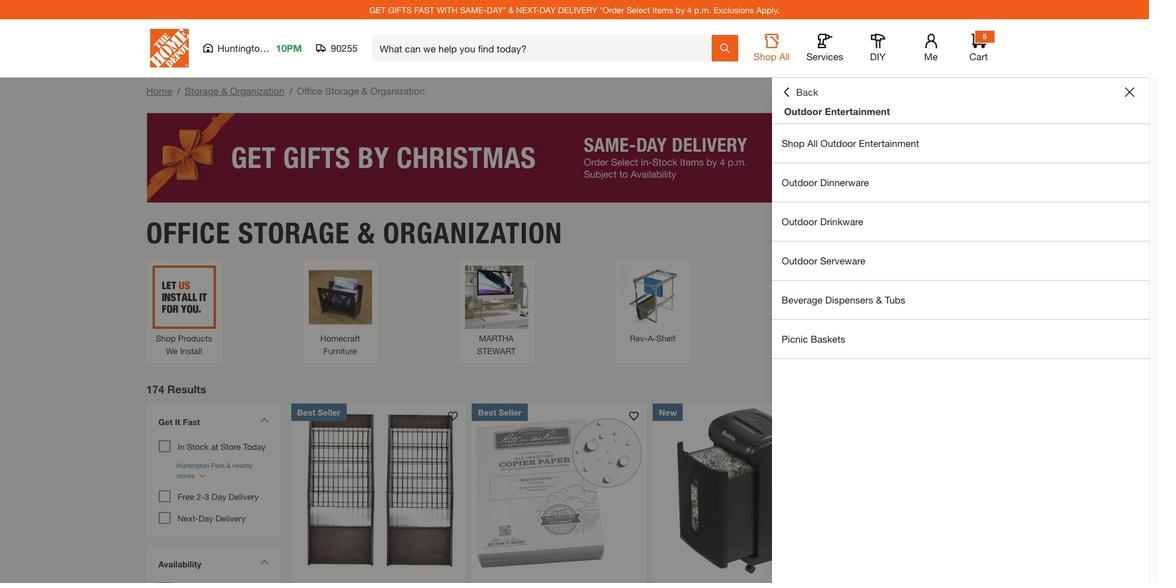 Task type: describe. For each thing, give the bounding box(es) containing it.
at
[[211, 442, 218, 452]]

beverage dispensers & tubs link
[[772, 281, 1149, 320]]

outdoor for entertainment
[[784, 106, 822, 117]]

office storage & organization
[[146, 216, 563, 251]]

outdoor dinnerware link
[[772, 163, 1149, 202]]

best seller for wooden free standing 6-tier display literature brochure magazine rack in black (2-pack) image
[[297, 408, 341, 418]]

0 vertical spatial delivery
[[229, 492, 259, 502]]

availability
[[158, 560, 202, 570]]

entertainment inside "link"
[[859, 138, 919, 149]]

free
[[178, 492, 194, 502]]

next-day delivery
[[178, 514, 246, 524]]

rev-a-shelf link
[[621, 266, 684, 345]]

174 results
[[146, 383, 206, 396]]

outdoor for drinkware
[[782, 216, 818, 227]]

gifts
[[388, 5, 412, 15]]

tubs
[[885, 294, 906, 306]]

huntington
[[217, 42, 265, 54]]

results
[[167, 383, 206, 396]]

rev-a-shelf
[[630, 333, 676, 344]]

free 2-3 day delivery link
[[178, 492, 259, 502]]

get gifts fast with same-day* & next-day delivery *order select items by 4 p.m. exclusions apply.
[[369, 5, 780, 15]]

174
[[146, 383, 164, 396]]

wall mounted link
[[777, 266, 841, 345]]

90255 button
[[316, 42, 358, 54]]

*order
[[600, 5, 624, 15]]

beverage
[[782, 294, 823, 306]]

availability link
[[152, 552, 273, 580]]

back
[[796, 86, 818, 98]]

1 vertical spatial office
[[146, 216, 231, 251]]

cart
[[970, 51, 988, 62]]

with
[[437, 5, 458, 15]]

me
[[924, 51, 938, 62]]

get it fast
[[158, 417, 200, 427]]

outdoor for dinnerware
[[782, 177, 818, 188]]

services
[[807, 51, 843, 62]]

day
[[540, 5, 556, 15]]

all for shop all
[[779, 51, 790, 62]]

next-day delivery link
[[178, 514, 246, 524]]

the home depot logo image
[[150, 29, 189, 68]]

best seller for "all-weather 8-1/2 in. x 11 in. 20 lbs. bulk copier paper, white (500-sheet pack)" image
[[478, 408, 522, 418]]

5
[[983, 32, 987, 41]]

get
[[369, 5, 386, 15]]

next-
[[516, 5, 540, 15]]

get
[[158, 417, 173, 427]]

outdoor dinnerware
[[782, 177, 869, 188]]

baskets
[[811, 334, 846, 345]]

4
[[687, 5, 692, 15]]

services button
[[806, 34, 844, 63]]

storage & organization link
[[185, 85, 285, 97]]

shop all outdoor entertainment
[[782, 138, 919, 149]]

drinkware
[[820, 216, 864, 227]]

shop products we install link
[[152, 266, 216, 357]]

in
[[178, 442, 185, 452]]

shop for shop products we install
[[156, 333, 176, 344]]

1 vertical spatial delivery
[[216, 514, 246, 524]]

home / storage & organization / office storage & organization
[[146, 85, 425, 97]]

by
[[676, 5, 685, 15]]

exclusions
[[714, 5, 754, 15]]

fast
[[183, 417, 200, 427]]

outdoor drinkware link
[[772, 203, 1149, 241]]

cart 5
[[970, 32, 988, 62]]

2-
[[197, 492, 205, 502]]

martha stewart link
[[465, 266, 528, 357]]

outdoor drinkware
[[782, 216, 864, 227]]

1 vertical spatial day
[[199, 514, 213, 524]]

park
[[268, 42, 288, 54]]

2 / from the left
[[289, 86, 292, 97]]

homecraft furniture
[[320, 333, 360, 356]]

diy button
[[859, 34, 897, 63]]

martha stewart
[[477, 333, 516, 356]]

martha stewart image
[[465, 266, 528, 329]]

picnic
[[782, 334, 808, 345]]

beverage dispensers & tubs
[[782, 294, 906, 306]]

drawer close image
[[1125, 87, 1135, 97]]

items
[[653, 5, 673, 15]]



Task type: locate. For each thing, give the bounding box(es) containing it.
menu
[[772, 124, 1149, 360]]

1 best from the left
[[297, 408, 315, 418]]

entertainment up 'dinnerware'
[[859, 138, 919, 149]]

home
[[146, 85, 172, 97]]

outdoor inside "link"
[[821, 138, 856, 149]]

p.m.
[[694, 5, 711, 15]]

day*
[[487, 5, 506, 15]]

select
[[627, 5, 650, 15]]

all inside button
[[779, 51, 790, 62]]

day
[[212, 492, 226, 502], [199, 514, 213, 524]]

best for wooden free standing 6-tier display literature brochure magazine rack in black (2-pack) image
[[297, 408, 315, 418]]

next-
[[178, 514, 199, 524]]

/ right the home link
[[177, 86, 180, 97]]

2 best seller from the left
[[478, 408, 522, 418]]

shop
[[754, 51, 777, 62], [782, 138, 805, 149], [156, 333, 176, 344]]

1 horizontal spatial seller
[[499, 408, 522, 418]]

all down outdoor entertainment
[[807, 138, 818, 149]]

shop for shop all
[[754, 51, 777, 62]]

store
[[221, 442, 241, 452]]

picnic baskets link
[[772, 320, 1149, 359]]

shop down apply. at right top
[[754, 51, 777, 62]]

free 2-3 day delivery
[[178, 492, 259, 502]]

0 horizontal spatial all
[[779, 51, 790, 62]]

outdoor serveware link
[[772, 242, 1149, 281]]

2 vertical spatial shop
[[156, 333, 176, 344]]

furniture
[[323, 346, 357, 356]]

2 seller from the left
[[499, 408, 522, 418]]

shop up outdoor dinnerware
[[782, 138, 805, 149]]

2 best from the left
[[478, 408, 496, 418]]

today
[[243, 442, 266, 452]]

a-
[[648, 333, 657, 344]]

dispensers
[[825, 294, 874, 306]]

day right 3
[[212, 492, 226, 502]]

wooden free standing 6-tier display literature brochure magazine rack in black (2-pack) image
[[291, 404, 466, 579]]

0 horizontal spatial office
[[146, 216, 231, 251]]

outdoor
[[784, 106, 822, 117], [821, 138, 856, 149], [782, 177, 818, 188], [782, 216, 818, 227], [782, 255, 818, 267]]

shop products we install image
[[152, 266, 216, 329]]

organization
[[230, 85, 285, 97], [370, 85, 425, 97], [383, 216, 563, 251]]

day down 3
[[199, 514, 213, 524]]

shop products we install
[[156, 333, 212, 356]]

/ down 10pm
[[289, 86, 292, 97]]

What can we help you find today? search field
[[380, 36, 711, 61]]

rev-
[[630, 333, 648, 344]]

shop inside "link"
[[782, 138, 805, 149]]

outdoor up beverage
[[782, 255, 818, 267]]

rev a shelf image
[[621, 266, 684, 329]]

we
[[166, 346, 178, 356]]

outdoor down back button at the top right
[[784, 106, 822, 117]]

get it fast link
[[152, 410, 273, 438]]

0 vertical spatial shop
[[754, 51, 777, 62]]

huntington park
[[217, 42, 288, 54]]

outdoor for serveware
[[782, 255, 818, 267]]

1 seller from the left
[[318, 408, 341, 418]]

1 horizontal spatial office
[[297, 85, 322, 97]]

stewart
[[477, 346, 516, 356]]

back button
[[782, 86, 818, 98]]

delivery right 3
[[229, 492, 259, 502]]

picnic baskets
[[782, 334, 846, 345]]

1 horizontal spatial all
[[807, 138, 818, 149]]

entertainment up shop all outdoor entertainment
[[825, 106, 890, 117]]

90255
[[331, 42, 358, 54]]

best seller
[[297, 408, 341, 418], [478, 408, 522, 418]]

homecraft furniture image
[[309, 266, 372, 329]]

1 horizontal spatial /
[[289, 86, 292, 97]]

shop inside shop products we install
[[156, 333, 176, 344]]

0 vertical spatial all
[[779, 51, 790, 62]]

shop up the "we"
[[156, 333, 176, 344]]

wall
[[783, 333, 799, 344]]

storage
[[185, 85, 219, 97], [325, 85, 359, 97], [238, 216, 350, 251]]

1 horizontal spatial best seller
[[478, 408, 522, 418]]

homecraft furniture link
[[309, 266, 372, 357]]

martha
[[479, 333, 514, 344]]

0 horizontal spatial best seller
[[297, 408, 341, 418]]

1 / from the left
[[177, 86, 180, 97]]

all for shop all outdoor entertainment
[[807, 138, 818, 149]]

products
[[178, 333, 212, 344]]

shop for shop all outdoor entertainment
[[782, 138, 805, 149]]

delivery down free 2-3 day delivery
[[216, 514, 246, 524]]

&
[[509, 5, 514, 15], [221, 85, 227, 97], [362, 85, 368, 97], [358, 216, 376, 251], [876, 294, 882, 306]]

0 vertical spatial entertainment
[[825, 106, 890, 117]]

best for "all-weather 8-1/2 in. x 11 in. 20 lbs. bulk copier paper, white (500-sheet pack)" image
[[478, 408, 496, 418]]

serveware
[[820, 255, 866, 267]]

all inside "link"
[[807, 138, 818, 149]]

/
[[177, 86, 180, 97], [289, 86, 292, 97]]

outdoor left drinkware at the right of the page
[[782, 216, 818, 227]]

same-
[[460, 5, 487, 15]]

0 horizontal spatial shop
[[156, 333, 176, 344]]

outdoor entertainment
[[784, 106, 890, 117]]

feedback link image
[[1142, 204, 1158, 269]]

2 horizontal spatial shop
[[782, 138, 805, 149]]

install
[[180, 346, 202, 356]]

in stock at store today
[[178, 442, 266, 452]]

wall mounted
[[783, 333, 835, 344]]

shop all
[[754, 51, 790, 62]]

seller for wooden free standing 6-tier display literature brochure magazine rack in black (2-pack) image
[[318, 408, 341, 418]]

office supplies image
[[934, 266, 997, 329]]

1 vertical spatial all
[[807, 138, 818, 149]]

fast
[[414, 5, 435, 15]]

outdoor serveware
[[782, 255, 866, 267]]

30 l/7.9 gal. paper shredder cross cut document shredder for credit card/cd/junk mail shredder for office home image
[[653, 404, 828, 579]]

1 horizontal spatial shop
[[754, 51, 777, 62]]

apply.
[[756, 5, 780, 15]]

outdoor down outdoor entertainment
[[821, 138, 856, 149]]

diy
[[870, 51, 886, 62]]

0 vertical spatial day
[[212, 492, 226, 502]]

0 vertical spatial office
[[297, 85, 322, 97]]

all-weather 8-1/2 in. x 11 in. 20 lbs. bulk copier paper, white (500-sheet pack) image
[[472, 404, 647, 579]]

sponsored banner image
[[146, 113, 1003, 203]]

1 vertical spatial entertainment
[[859, 138, 919, 149]]

0 horizontal spatial best
[[297, 408, 315, 418]]

office
[[297, 85, 322, 97], [146, 216, 231, 251]]

home link
[[146, 85, 172, 97]]

1 best seller from the left
[[297, 408, 341, 418]]

it
[[175, 417, 180, 427]]

3
[[205, 492, 209, 502]]

1 vertical spatial shop
[[782, 138, 805, 149]]

stock
[[187, 442, 209, 452]]

shop all outdoor entertainment link
[[772, 124, 1149, 163]]

shelf
[[657, 333, 676, 344]]

in stock at store today link
[[178, 442, 266, 452]]

entertainment
[[825, 106, 890, 117], [859, 138, 919, 149]]

mounted
[[801, 333, 835, 344]]

seller for "all-weather 8-1/2 in. x 11 in. 20 lbs. bulk copier paper, white (500-sheet pack)" image
[[499, 408, 522, 418]]

10pm
[[276, 42, 302, 54]]

0 horizontal spatial /
[[177, 86, 180, 97]]

shop inside button
[[754, 51, 777, 62]]

shop all button
[[753, 34, 791, 63]]

outdoor left 'dinnerware'
[[782, 177, 818, 188]]

me button
[[912, 34, 950, 63]]

all up back button at the top right
[[779, 51, 790, 62]]

0 horizontal spatial seller
[[318, 408, 341, 418]]

menu containing shop all outdoor entertainment
[[772, 124, 1149, 360]]

best
[[297, 408, 315, 418], [478, 408, 496, 418]]

1 horizontal spatial best
[[478, 408, 496, 418]]

new
[[659, 408, 677, 418]]

dinnerware
[[820, 177, 869, 188]]

wall mounted image
[[777, 266, 841, 329]]



Task type: vqa. For each thing, say whether or not it's contained in the screenshot.
Huntington Park
yes



